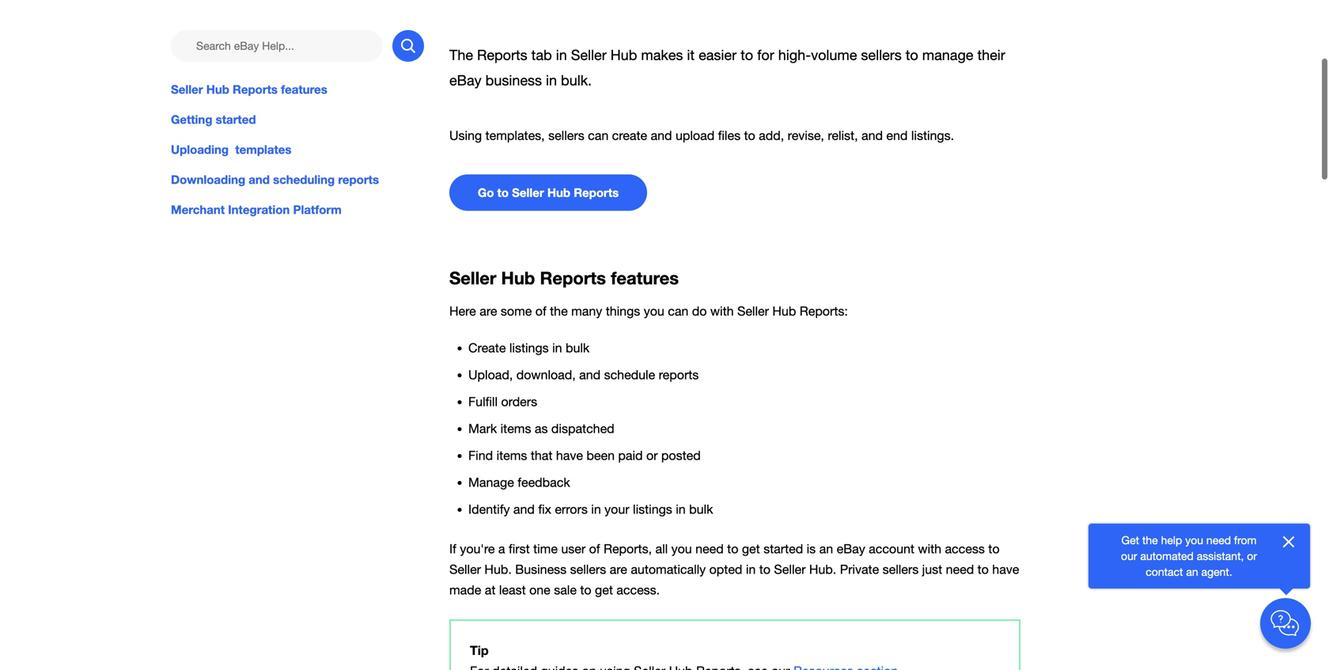 Task type: vqa. For each thing, say whether or not it's contained in the screenshot.
OFF within $6,084.40 $6,888.00 | 12% OFF +$20.00 shipping
no



Task type: locate. For each thing, give the bounding box(es) containing it.
to
[[741, 47, 753, 63], [906, 47, 918, 63], [744, 128, 755, 143], [497, 185, 509, 200], [727, 541, 739, 556], [988, 541, 1000, 556], [759, 562, 771, 577], [978, 562, 989, 577], [580, 583, 592, 597]]

need up assistant,
[[1207, 534, 1231, 547]]

0 vertical spatial can
[[588, 128, 609, 143]]

sellers inside the reports tab in seller hub makes it easier to for high-volume sellers to manage their ebay business in bulk.
[[861, 47, 902, 63]]

started up uploading  templates
[[216, 112, 256, 127]]

opted
[[709, 562, 742, 577]]

seller right go
[[512, 185, 544, 200]]

seller hub reports features
[[171, 82, 327, 97], [449, 267, 679, 288]]

bulk down posted in the bottom of the page
[[689, 502, 713, 516]]

account
[[869, 541, 915, 556]]

0 vertical spatial ebay
[[449, 72, 482, 89]]

reports down 'search ebay help...' text field at top
[[233, 82, 278, 97]]

get
[[1122, 534, 1139, 547]]

1 horizontal spatial ebay
[[837, 541, 865, 556]]

1 horizontal spatial the
[[1142, 534, 1158, 547]]

and left 'fix' at the bottom left of page
[[513, 502, 535, 516]]

0 horizontal spatial bulk
[[566, 340, 590, 355]]

reports:
[[800, 304, 848, 319]]

2 hub. from the left
[[809, 562, 837, 577]]

items for mark
[[501, 421, 531, 436]]

1 horizontal spatial you
[[671, 541, 692, 556]]

merchant
[[171, 203, 225, 217]]

using
[[449, 128, 482, 143]]

seller up the made
[[449, 562, 481, 577]]

1 vertical spatial can
[[668, 304, 689, 319]]

to left for
[[741, 47, 753, 63]]

0 horizontal spatial an
[[819, 541, 833, 556]]

0 horizontal spatial need
[[696, 541, 724, 556]]

1 vertical spatial or
[[1247, 549, 1257, 563]]

the left many
[[550, 304, 568, 319]]

in down posted in the bottom of the page
[[676, 502, 686, 516]]

you
[[644, 304, 664, 319], [1185, 534, 1203, 547], [671, 541, 692, 556]]

started
[[216, 112, 256, 127], [764, 541, 803, 556]]

0 vertical spatial with
[[710, 304, 734, 319]]

1 vertical spatial the
[[1142, 534, 1158, 547]]

0 vertical spatial an
[[819, 541, 833, 556]]

bulk up 'upload, download, and schedule reports'
[[566, 340, 590, 355]]

1 horizontal spatial or
[[1247, 549, 1257, 563]]

with up just
[[918, 541, 942, 556]]

listings right your
[[633, 502, 672, 516]]

manage
[[922, 47, 974, 63]]

0 horizontal spatial you
[[644, 304, 664, 319]]

bulk
[[566, 340, 590, 355], [689, 502, 713, 516]]

of right 'user'
[[589, 541, 600, 556]]

in right tab
[[556, 47, 567, 63]]

listings up download,
[[509, 340, 549, 355]]

templates
[[235, 142, 292, 157]]

1 vertical spatial seller hub reports features
[[449, 267, 679, 288]]

have inside if you're a first time user of reports, all you need to get started is an ebay account with access to seller hub. business sellers are automatically opted in to seller hub. private sellers just need to have made at least one sale to get access.
[[992, 562, 1019, 577]]

easier
[[699, 47, 737, 63]]

0 horizontal spatial can
[[588, 128, 609, 143]]

1 horizontal spatial get
[[742, 541, 760, 556]]

upload,
[[468, 367, 513, 382]]

have right that
[[556, 448, 583, 463]]

that
[[531, 448, 553, 463]]

1 horizontal spatial of
[[589, 541, 600, 556]]

0 horizontal spatial listings
[[509, 340, 549, 355]]

seller up bulk.
[[571, 47, 607, 63]]

features up 'getting started' link
[[281, 82, 327, 97]]

tip
[[470, 643, 489, 658]]

uploading  templates
[[171, 142, 292, 157]]

1 horizontal spatial listings
[[633, 502, 672, 516]]

and
[[651, 128, 672, 143], [862, 128, 883, 143], [249, 173, 270, 187], [579, 367, 601, 382], [513, 502, 535, 516]]

1 hub. from the left
[[485, 562, 512, 577]]

0 vertical spatial started
[[216, 112, 256, 127]]

hub left makes
[[611, 47, 637, 63]]

hub left reports:
[[773, 304, 796, 319]]

an left agent.
[[1186, 565, 1198, 578]]

made
[[449, 583, 481, 597]]

here are some of the many things you can do with seller hub reports:
[[449, 304, 848, 319]]

0 vertical spatial listings
[[509, 340, 549, 355]]

seller hub reports features up getting started
[[171, 82, 327, 97]]

of inside if you're a first time user of reports, all you need to get started is an ebay account with access to seller hub. business sellers are automatically opted in to seller hub. private sellers just need to have made at least one sale to get access.
[[589, 541, 600, 556]]

some
[[501, 304, 532, 319]]

0 vertical spatial get
[[742, 541, 760, 556]]

get
[[742, 541, 760, 556], [595, 583, 613, 597]]

to up opted
[[727, 541, 739, 556]]

0 vertical spatial features
[[281, 82, 327, 97]]

you right 'all'
[[671, 541, 692, 556]]

are down reports,
[[610, 562, 627, 577]]

getting
[[171, 112, 212, 127]]

in left bulk.
[[546, 72, 557, 89]]

1 horizontal spatial bulk
[[689, 502, 713, 516]]

0 horizontal spatial of
[[535, 304, 546, 319]]

sellers right templates,
[[548, 128, 584, 143]]

the reports tab in seller hub makes it easier to for high-volume sellers to manage their ebay business in bulk.
[[449, 47, 1005, 89]]

seller
[[571, 47, 607, 63], [171, 82, 203, 97], [512, 185, 544, 200], [449, 267, 496, 288], [737, 304, 769, 319], [449, 562, 481, 577], [774, 562, 806, 577]]

if
[[449, 541, 456, 556]]

1 vertical spatial listings
[[633, 502, 672, 516]]

in inside if you're a first time user of reports, all you need to get started is an ebay account with access to seller hub. business sellers are automatically opted in to seller hub. private sellers just need to have made at least one sale to get access.
[[746, 562, 756, 577]]

items up manage feedback at bottom left
[[497, 448, 527, 463]]

1 vertical spatial get
[[595, 583, 613, 597]]

schedule reports
[[604, 367, 699, 382]]

listings.
[[911, 128, 954, 143]]

0 vertical spatial are
[[480, 304, 497, 319]]

scheduling
[[273, 173, 335, 187]]

seller up "getting"
[[171, 82, 203, 97]]

with right do
[[710, 304, 734, 319]]

to right 'access'
[[988, 541, 1000, 556]]

hub inside the reports tab in seller hub makes it easier to for high-volume sellers to manage their ebay business in bulk.
[[611, 47, 637, 63]]

1 horizontal spatial have
[[992, 562, 1019, 577]]

1 horizontal spatial are
[[610, 562, 627, 577]]

you right help
[[1185, 534, 1203, 547]]

you right things
[[644, 304, 664, 319]]

sellers right volume
[[861, 47, 902, 63]]

listings
[[509, 340, 549, 355], [633, 502, 672, 516]]

download,
[[516, 367, 576, 382]]

sellers
[[861, 47, 902, 63], [548, 128, 584, 143], [570, 562, 606, 577], [883, 562, 919, 577]]

do
[[692, 304, 707, 319]]

seller inside the reports tab in seller hub makes it easier to for high-volume sellers to manage their ebay business in bulk.
[[571, 47, 607, 63]]

are right here
[[480, 304, 497, 319]]

seller up here
[[449, 267, 496, 288]]

an
[[819, 541, 833, 556], [1186, 565, 1198, 578]]

1 vertical spatial with
[[918, 541, 942, 556]]

automated
[[1140, 549, 1194, 563]]

many
[[571, 304, 602, 319]]

orders
[[501, 394, 537, 409]]

all
[[655, 541, 668, 556]]

of right some
[[535, 304, 546, 319]]

0 vertical spatial have
[[556, 448, 583, 463]]

1 vertical spatial started
[[764, 541, 803, 556]]

are
[[480, 304, 497, 319], [610, 562, 627, 577]]

posted
[[661, 448, 701, 463]]

reports down create at the top of the page
[[574, 185, 619, 200]]

0 horizontal spatial hub.
[[485, 562, 512, 577]]

0 horizontal spatial seller hub reports features
[[171, 82, 327, 97]]

hub.
[[485, 562, 512, 577], [809, 562, 837, 577]]

can left do
[[668, 304, 689, 319]]

need down 'access'
[[946, 562, 974, 577]]

seller hub reports features up many
[[449, 267, 679, 288]]

or right "paid"
[[646, 448, 658, 463]]

started left is at the right bottom of page
[[764, 541, 803, 556]]

0 vertical spatial the
[[550, 304, 568, 319]]

find items that have been paid or posted
[[468, 448, 701, 463]]

in right opted
[[746, 562, 756, 577]]

0 vertical spatial items
[[501, 421, 531, 436]]

makes
[[641, 47, 683, 63]]

to left manage
[[906, 47, 918, 63]]

items left as
[[501, 421, 531, 436]]

get up opted
[[742, 541, 760, 556]]

Search eBay Help... text field
[[171, 30, 383, 62]]

get the help you need from our automated assistant, or contact an agent. tooltip
[[1114, 532, 1264, 580]]

ebay down the
[[449, 72, 482, 89]]

upload
[[676, 128, 715, 143]]

hub. down a
[[485, 562, 512, 577]]

have right just
[[992, 562, 1019, 577]]

in left your
[[591, 502, 601, 516]]

hub. down is at the right bottom of page
[[809, 562, 837, 577]]

in up download,
[[552, 340, 562, 355]]

2 horizontal spatial need
[[1207, 534, 1231, 547]]

downloading
[[171, 173, 245, 187]]

1 horizontal spatial hub.
[[809, 562, 837, 577]]

1 vertical spatial are
[[610, 562, 627, 577]]

ebay up private
[[837, 541, 865, 556]]

or down from
[[1247, 549, 1257, 563]]

1 vertical spatial items
[[497, 448, 527, 463]]

reports up many
[[540, 267, 606, 288]]

1 vertical spatial ebay
[[837, 541, 865, 556]]

1 horizontal spatial an
[[1186, 565, 1198, 578]]

can left create at the top of the page
[[588, 128, 609, 143]]

features up here are some of the many things you can do with seller hub reports:
[[611, 267, 679, 288]]

1 vertical spatial have
[[992, 562, 1019, 577]]

just
[[922, 562, 942, 577]]

need up opted
[[696, 541, 724, 556]]

0 horizontal spatial ebay
[[449, 72, 482, 89]]

an right is at the right bottom of page
[[819, 541, 833, 556]]

1 vertical spatial an
[[1186, 565, 1198, 578]]

get left access.
[[595, 583, 613, 597]]

the
[[550, 304, 568, 319], [1142, 534, 1158, 547]]

0 vertical spatial of
[[535, 304, 546, 319]]

reports inside the reports tab in seller hub makes it easier to for high-volume sellers to manage their ebay business in bulk.
[[477, 47, 527, 63]]

0 vertical spatial or
[[646, 448, 658, 463]]

sellers down 'user'
[[570, 562, 606, 577]]

seller right opted
[[774, 562, 806, 577]]

0 vertical spatial bulk
[[566, 340, 590, 355]]

need
[[1207, 534, 1231, 547], [696, 541, 724, 556], [946, 562, 974, 577]]

merchant integration platform link
[[171, 201, 424, 219]]

fulfill
[[468, 394, 498, 409]]

1 horizontal spatial seller hub reports features
[[449, 267, 679, 288]]

a
[[498, 541, 505, 556]]

0 horizontal spatial features
[[281, 82, 327, 97]]

features
[[281, 82, 327, 97], [611, 267, 679, 288]]

bulk.
[[561, 72, 592, 89]]

an inside if you're a first time user of reports, all you need to get started is an ebay account with access to seller hub. business sellers are automatically opted in to seller hub. private sellers just need to have made at least one sale to get access.
[[819, 541, 833, 556]]

reports
[[338, 173, 379, 187]]

0 horizontal spatial the
[[550, 304, 568, 319]]

reports up business
[[477, 47, 527, 63]]

paid
[[618, 448, 643, 463]]

manage
[[468, 475, 514, 490]]

1 vertical spatial of
[[589, 541, 600, 556]]

tab
[[531, 47, 552, 63]]

1 horizontal spatial with
[[918, 541, 942, 556]]

you inside if you're a first time user of reports, all you need to get started is an ebay account with access to seller hub. business sellers are automatically opted in to seller hub. private sellers just need to have made at least one sale to get access.
[[671, 541, 692, 556]]

the right the "get"
[[1142, 534, 1158, 547]]

fulfill orders
[[468, 394, 537, 409]]

1 vertical spatial features
[[611, 267, 679, 288]]

contact
[[1146, 565, 1183, 578]]

2 horizontal spatial you
[[1185, 534, 1203, 547]]

with
[[710, 304, 734, 319], [918, 541, 942, 556]]

create listings in bulk
[[468, 340, 590, 355]]

1 horizontal spatial started
[[764, 541, 803, 556]]

need inside the get the help you need from our automated assistant, or contact an agent.
[[1207, 534, 1231, 547]]

1 horizontal spatial can
[[668, 304, 689, 319]]



Task type: describe. For each thing, give the bounding box(es) containing it.
templates,
[[486, 128, 545, 143]]

sale
[[554, 583, 577, 597]]

assistant,
[[1197, 549, 1244, 563]]

0 horizontal spatial get
[[595, 583, 613, 597]]

reports,
[[604, 541, 652, 556]]

and right download,
[[579, 367, 601, 382]]

ebay inside if you're a first time user of reports, all you need to get started is an ebay account with access to seller hub. business sellers are automatically opted in to seller hub. private sellers just need to have made at least one sale to get access.
[[837, 541, 865, 556]]

the
[[449, 47, 473, 63]]

high-
[[778, 47, 811, 63]]

to right opted
[[759, 562, 771, 577]]

merchant integration platform
[[171, 203, 342, 217]]

downloading and scheduling reports
[[171, 173, 379, 187]]

an inside the get the help you need from our automated assistant, or contact an agent.
[[1186, 565, 1198, 578]]

0 vertical spatial seller hub reports features
[[171, 82, 327, 97]]

started inside if you're a first time user of reports, all you need to get started is an ebay account with access to seller hub. business sellers are automatically opted in to seller hub. private sellers just need to have made at least one sale to get access.
[[764, 541, 803, 556]]

at
[[485, 583, 496, 597]]

go
[[478, 185, 494, 200]]

is
[[807, 541, 816, 556]]

create
[[468, 340, 506, 355]]

downloading and scheduling reports link
[[171, 171, 424, 188]]

getting started
[[171, 112, 256, 127]]

business
[[486, 72, 542, 89]]

0 horizontal spatial are
[[480, 304, 497, 319]]

0 horizontal spatial with
[[710, 304, 734, 319]]

0 horizontal spatial or
[[646, 448, 658, 463]]

getting started link
[[171, 111, 424, 128]]

integration
[[228, 203, 290, 217]]

end
[[886, 128, 908, 143]]

as
[[535, 421, 548, 436]]

private
[[840, 562, 879, 577]]

relist,
[[828, 128, 858, 143]]

seller right do
[[737, 304, 769, 319]]

access.
[[617, 583, 660, 597]]

add,
[[759, 128, 784, 143]]

get the help you need from our automated assistant, or contact an agent.
[[1121, 534, 1257, 578]]

from
[[1234, 534, 1257, 547]]

feedback
[[518, 475, 570, 490]]

identify and fix errors in your listings in bulk
[[468, 502, 713, 516]]

revise,
[[788, 128, 824, 143]]

if you're a first time user of reports, all you need to get started is an ebay account with access to seller hub. business sellers are automatically opted in to seller hub. private sellers just need to have made at least one sale to get access.
[[449, 541, 1019, 597]]

automatically
[[631, 562, 706, 577]]

using templates, sellers can create and upload files to add, revise, relist, and end listings.
[[449, 128, 954, 143]]

items for find
[[497, 448, 527, 463]]

1 horizontal spatial need
[[946, 562, 974, 577]]

seller hub reports features link
[[171, 81, 424, 98]]

you inside the get the help you need from our automated assistant, or contact an agent.
[[1185, 534, 1203, 547]]

manage feedback
[[468, 475, 570, 490]]

you're
[[460, 541, 495, 556]]

files
[[718, 128, 741, 143]]

hub right go
[[547, 185, 570, 200]]

0 horizontal spatial started
[[216, 112, 256, 127]]

hub up getting started
[[206, 82, 229, 97]]

been
[[587, 448, 615, 463]]

our
[[1121, 549, 1137, 563]]

their
[[978, 47, 1005, 63]]

agent.
[[1201, 565, 1232, 578]]

to right go
[[497, 185, 509, 200]]

one
[[529, 583, 550, 597]]

and right create at the top of the page
[[651, 128, 672, 143]]

help
[[1161, 534, 1182, 547]]

go to seller hub reports link
[[449, 174, 647, 211]]

fix
[[538, 502, 551, 516]]

least
[[499, 583, 526, 597]]

hub up some
[[501, 267, 535, 288]]

business
[[515, 562, 567, 577]]

to right files
[[744, 128, 755, 143]]

your
[[605, 502, 629, 516]]

or inside the get the help you need from our automated assistant, or contact an agent.
[[1247, 549, 1257, 563]]

are inside if you're a first time user of reports, all you need to get started is an ebay account with access to seller hub. business sellers are automatically opted in to seller hub. private sellers just need to have made at least one sale to get access.
[[610, 562, 627, 577]]

volume
[[811, 47, 857, 63]]

1 vertical spatial bulk
[[689, 502, 713, 516]]

to down 'access'
[[978, 562, 989, 577]]

things
[[606, 304, 640, 319]]

find
[[468, 448, 493, 463]]

0 horizontal spatial have
[[556, 448, 583, 463]]

create
[[612, 128, 647, 143]]

for
[[757, 47, 774, 63]]

mark items as dispatched
[[468, 421, 614, 436]]

and up integration
[[249, 173, 270, 187]]

1 horizontal spatial features
[[611, 267, 679, 288]]

here
[[449, 304, 476, 319]]

go to seller hub reports
[[478, 185, 619, 200]]

mark
[[468, 421, 497, 436]]

platform
[[293, 203, 342, 217]]

ebay inside the reports tab in seller hub makes it easier to for high-volume sellers to manage their ebay business in bulk.
[[449, 72, 482, 89]]

dispatched
[[551, 421, 614, 436]]

the inside the get the help you need from our automated assistant, or contact an agent.
[[1142, 534, 1158, 547]]

and left end
[[862, 128, 883, 143]]

user
[[561, 541, 586, 556]]

uploading  templates link
[[171, 141, 424, 158]]

sellers down account
[[883, 562, 919, 577]]

time
[[533, 541, 558, 556]]

to right sale
[[580, 583, 592, 597]]

upload, download, and schedule reports
[[468, 367, 699, 382]]

first
[[509, 541, 530, 556]]

with inside if you're a first time user of reports, all you need to get started is an ebay account with access to seller hub. business sellers are automatically opted in to seller hub. private sellers just need to have made at least one sale to get access.
[[918, 541, 942, 556]]



